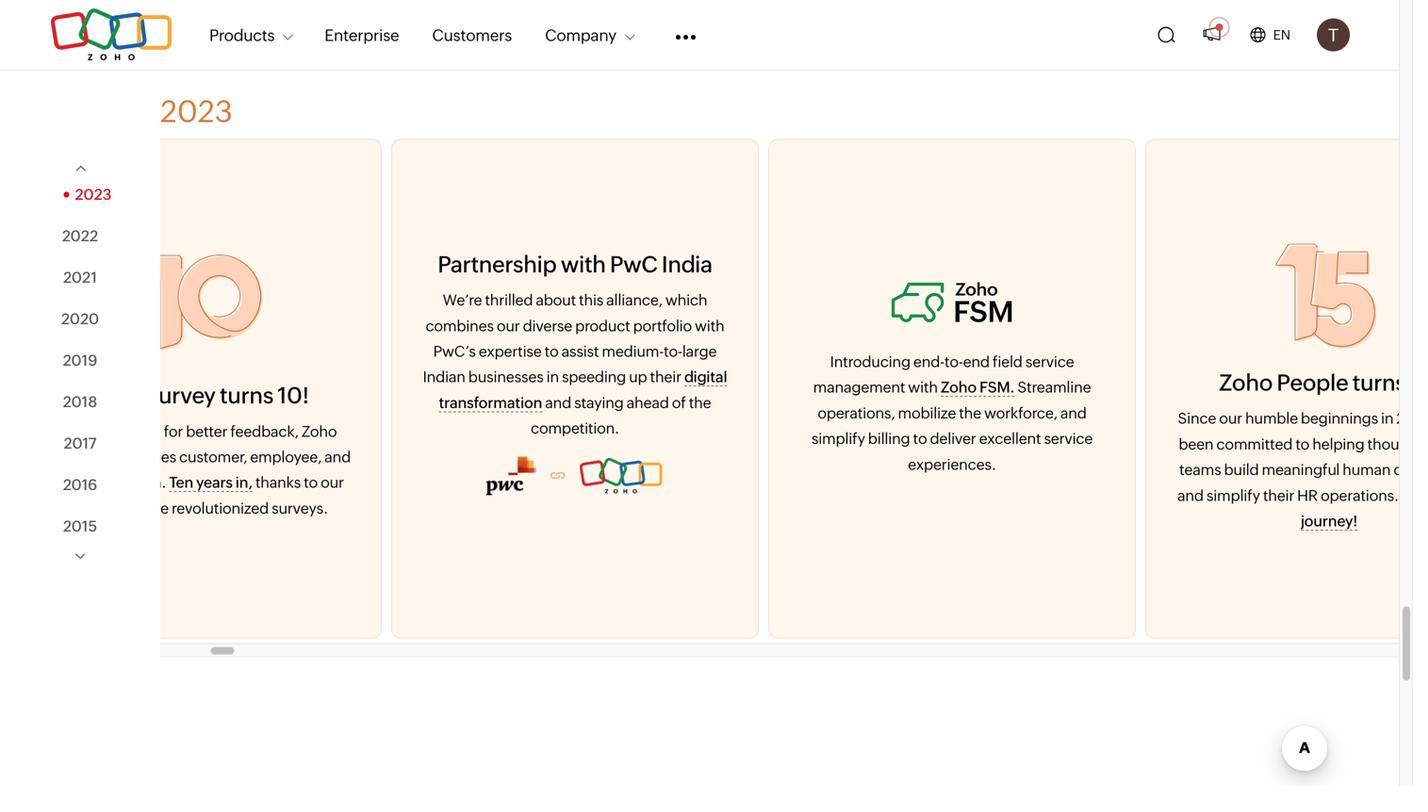 Task type: locate. For each thing, give the bounding box(es) containing it.
thrilled
[[485, 291, 533, 309]]

employee,
[[250, 448, 322, 466]]

end
[[963, 353, 990, 371]]

1 vertical spatial to
[[913, 430, 927, 448]]

0 vertical spatial to
[[545, 343, 559, 360]]

zoho up humble at the right bottom of page
[[1219, 370, 1273, 396]]

zoho for zoho survey turns 10!
[[87, 382, 141, 409]]

service down streamline
[[1044, 430, 1093, 448]]

and down streamline
[[1061, 404, 1087, 422]]

our
[[497, 317, 520, 335], [1220, 410, 1243, 427], [321, 474, 344, 491]]

2 horizontal spatial with
[[908, 379, 938, 396]]

turns
[[1353, 370, 1407, 396], [220, 382, 273, 409]]

survey inside 'started in 2013 for better feedback, zoho survey now shapes customer, employee, and market research.'
[[45, 448, 92, 466]]

0 horizontal spatial in
[[112, 423, 125, 440]]

2020 link
[[61, 310, 99, 327]]

2013
[[128, 423, 161, 440]]

2023
[[160, 94, 233, 129], [75, 186, 112, 203]]

alliance,
[[607, 291, 663, 309]]

to up "surveys."
[[304, 474, 318, 491]]

2023 down products
[[160, 94, 233, 129]]

service
[[1026, 353, 1075, 371], [1044, 430, 1093, 448]]

0 horizontal spatial the
[[689, 394, 711, 412]]

0 vertical spatial 2023
[[160, 94, 233, 129]]

zoho people turns 1
[[1219, 370, 1414, 396]]

ex link
[[1301, 487, 1414, 531]]

zoho fsm. link
[[941, 379, 1015, 397]]

survey up for
[[145, 382, 216, 409]]

thanks to our backers, we've revolutionized surveys.
[[68, 474, 344, 517]]

with up this
[[561, 251, 606, 278]]

billing
[[868, 430, 910, 448]]

in
[[547, 368, 559, 386], [1382, 410, 1394, 427], [112, 423, 125, 440]]

service inside streamline operations, mobilize the workforce, and simplify billing to deliver excellent service experiences.
[[1044, 430, 1093, 448]]

in left 2013
[[112, 423, 125, 440]]

with up mobilize
[[908, 379, 938, 396]]

which
[[666, 291, 708, 309]]

1 vertical spatial 2023
[[75, 186, 112, 203]]

0 vertical spatial our
[[497, 317, 520, 335]]

and up competition.
[[545, 394, 572, 412]]

survey up market on the bottom left
[[45, 448, 92, 466]]

to- up their in the left top of the page
[[664, 343, 682, 360]]

zoho fsm.
[[941, 379, 1015, 396]]

customer,
[[179, 448, 247, 466]]

2022 link
[[62, 227, 98, 245]]

zoho up employee, on the left bottom
[[302, 423, 337, 440]]

zoho
[[1219, 370, 1273, 396], [941, 379, 977, 396], [87, 382, 141, 409], [302, 423, 337, 440]]

0 vertical spatial with
[[561, 251, 606, 278]]

2023 up 2022 link
[[75, 186, 112, 203]]

0 horizontal spatial and
[[325, 448, 351, 466]]

beginnings
[[1301, 410, 1379, 427]]

1 vertical spatial with
[[695, 317, 725, 335]]

our up "surveys."
[[321, 474, 344, 491]]

assist
[[562, 343, 599, 360]]

feedback,
[[230, 423, 299, 440]]

transformation
[[439, 394, 542, 412]]

since
[[1178, 410, 1217, 427]]

excellent
[[979, 430, 1041, 448]]

research.
[[103, 474, 166, 491]]

businesses
[[468, 368, 544, 386]]

2 horizontal spatial in
[[1382, 410, 1394, 427]]

turns up feedback,
[[220, 382, 273, 409]]

in left speeding
[[547, 368, 559, 386]]

en
[[1274, 27, 1291, 42]]

our right since
[[1220, 410, 1243, 427]]

and right employee, on the left bottom
[[325, 448, 351, 466]]

0 horizontal spatial our
[[321, 474, 344, 491]]

in inside 'since our humble beginnings in 20'
[[1382, 410, 1394, 427]]

1 horizontal spatial in
[[547, 368, 559, 386]]

turns left "1"
[[1353, 370, 1407, 396]]

to down diverse
[[545, 343, 559, 360]]

and staying ahead of the competition.
[[531, 394, 711, 437]]

to inside streamline operations, mobilize the workforce, and simplify billing to deliver excellent service experiences.
[[913, 430, 927, 448]]

digital transformation link
[[439, 368, 728, 412]]

company
[[545, 26, 617, 44]]

the inside streamline operations, mobilize the workforce, and simplify billing to deliver excellent service experiences.
[[959, 404, 982, 422]]

our inside 'since our humble beginnings in 20'
[[1220, 410, 1243, 427]]

service up streamline
[[1026, 353, 1075, 371]]

0 horizontal spatial to
[[304, 474, 318, 491]]

with up large
[[695, 317, 725, 335]]

our down thrilled
[[497, 317, 520, 335]]

1 horizontal spatial to
[[545, 343, 559, 360]]

indian
[[423, 368, 466, 386]]

their
[[650, 368, 682, 386]]

0 vertical spatial survey
[[145, 382, 216, 409]]

0 horizontal spatial survey
[[45, 448, 92, 466]]

2022
[[62, 227, 98, 245]]

1 horizontal spatial our
[[497, 317, 520, 335]]

customers link
[[432, 14, 512, 55]]

and
[[545, 394, 572, 412], [1061, 404, 1087, 422], [325, 448, 351, 466]]

0 horizontal spatial turns
[[220, 382, 273, 409]]

in left '20'
[[1382, 410, 1394, 427]]

digital
[[685, 368, 728, 386]]

introducing end-to-end field service management with
[[813, 353, 1075, 396]]

10!
[[277, 382, 309, 409]]

1 horizontal spatial with
[[695, 317, 725, 335]]

1 horizontal spatial the
[[959, 404, 982, 422]]

for
[[164, 423, 183, 440]]

1 horizontal spatial survey
[[145, 382, 216, 409]]

1 horizontal spatial and
[[545, 394, 572, 412]]

survey
[[145, 382, 216, 409], [45, 448, 92, 466]]

the down zoho fsm. link
[[959, 404, 982, 422]]

of
[[672, 394, 686, 412]]

2 vertical spatial our
[[321, 474, 344, 491]]

and inside streamline operations, mobilize the workforce, and simplify billing to deliver excellent service experiences.
[[1061, 404, 1087, 422]]

to down mobilize
[[913, 430, 927, 448]]

2 horizontal spatial to
[[913, 430, 927, 448]]

thanks
[[255, 474, 301, 491]]

mobilize
[[898, 404, 956, 422]]

we're thrilled about this alliance, which combines our diverse product portfolio with pwc's expertise to assist medium-to-large indian businesses in speeding up their
[[423, 291, 725, 386]]

and inside 'started in 2013 for better feedback, zoho survey now shapes customer, employee, and market research.'
[[325, 448, 351, 466]]

competition.
[[531, 420, 620, 437]]

revolutionized
[[172, 500, 269, 517]]

2 horizontal spatial our
[[1220, 410, 1243, 427]]

the right of
[[689, 394, 711, 412]]

field
[[993, 353, 1023, 371]]

1 vertical spatial our
[[1220, 410, 1243, 427]]

to- up zoho fsm.
[[945, 353, 963, 371]]

customers
[[432, 26, 512, 44]]

experiences.
[[908, 456, 997, 473]]

1 horizontal spatial to-
[[945, 353, 963, 371]]

zoho up started on the bottom left of the page
[[87, 382, 141, 409]]

2 horizontal spatial and
[[1061, 404, 1087, 422]]

market
[[52, 474, 100, 491]]

now
[[95, 448, 125, 466]]

zoho for zoho people turns 1
[[1219, 370, 1273, 396]]

0 horizontal spatial with
[[561, 251, 606, 278]]

to
[[545, 343, 559, 360], [913, 430, 927, 448], [304, 474, 318, 491]]

deliver
[[930, 430, 977, 448]]

with inside we're thrilled about this alliance, which combines our diverse product portfolio with pwc's expertise to assist medium-to-large indian businesses in speeding up their
[[695, 317, 725, 335]]

2017
[[64, 435, 97, 452]]

2 vertical spatial with
[[908, 379, 938, 396]]

our inside the thanks to our backers, we've revolutionized surveys.
[[321, 474, 344, 491]]

0 vertical spatial service
[[1026, 353, 1075, 371]]

0 horizontal spatial to-
[[664, 343, 682, 360]]

to- inside we're thrilled about this alliance, which combines our diverse product portfolio with pwc's expertise to assist medium-to-large indian businesses in speeding up their
[[664, 343, 682, 360]]

2 vertical spatial to
[[304, 474, 318, 491]]

1 horizontal spatial turns
[[1353, 370, 1407, 396]]

1 vertical spatial survey
[[45, 448, 92, 466]]

with
[[561, 251, 606, 278], [695, 317, 725, 335], [908, 379, 938, 396]]

1 vertical spatial service
[[1044, 430, 1093, 448]]

zoho down end
[[941, 379, 977, 396]]



Task type: describe. For each thing, give the bounding box(es) containing it.
up
[[629, 368, 647, 386]]

portfolio
[[633, 317, 692, 335]]

service inside introducing end-to-end field service management with
[[1026, 353, 1075, 371]]

and inside and staying ahead of the competition.
[[545, 394, 572, 412]]

0 horizontal spatial 2023
[[75, 186, 112, 203]]

workforce,
[[984, 404, 1058, 422]]

streamline
[[1018, 379, 1091, 396]]

surveys.
[[272, 500, 328, 517]]

fsm.
[[980, 379, 1015, 396]]

about
[[536, 291, 576, 309]]

ten years in,
[[169, 474, 253, 491]]

we've
[[129, 500, 169, 517]]

ahead
[[627, 394, 669, 412]]

to inside the thanks to our backers, we've revolutionized surveys.
[[304, 474, 318, 491]]

ten years in, link
[[169, 474, 253, 492]]

since our humble beginnings in 20
[[1178, 410, 1414, 504]]

zoho inside 'started in 2013 for better feedback, zoho survey now shapes customer, employee, and market research.'
[[302, 423, 337, 440]]

this
[[579, 291, 604, 309]]

simplify
[[812, 430, 865, 448]]

expertise
[[479, 343, 542, 360]]

partnership
[[438, 251, 557, 278]]

2018
[[63, 393, 97, 410]]

backers,
[[68, 500, 126, 517]]

zoho for zoho fsm.
[[941, 379, 977, 396]]

end-
[[914, 353, 945, 371]]

20
[[1397, 410, 1414, 427]]

2018 link
[[63, 393, 97, 410]]

with inside introducing end-to-end field service management with
[[908, 379, 938, 396]]

2023 link
[[49, 186, 112, 203]]

partnership with pwc india
[[438, 251, 713, 278]]

turns for 10!
[[220, 382, 273, 409]]

better
[[186, 423, 228, 440]]

ex
[[1301, 487, 1414, 530]]

2015
[[63, 518, 97, 535]]

2021
[[63, 269, 97, 286]]

digital transformation
[[439, 368, 728, 412]]

2017 link
[[64, 435, 97, 452]]

shapes
[[128, 448, 176, 466]]

our inside we're thrilled about this alliance, which combines our diverse product portfolio with pwc's expertise to assist medium-to-large indian businesses in speeding up their
[[497, 317, 520, 335]]

large
[[682, 343, 717, 360]]

zoho survey turns 10!
[[87, 382, 309, 409]]

2019
[[63, 352, 98, 369]]

combines
[[426, 317, 494, 335]]

2016 link
[[63, 476, 97, 493]]

2016
[[63, 476, 97, 493]]

medium-
[[602, 343, 664, 360]]

to- inside introducing end-to-end field service management with
[[945, 353, 963, 371]]

products
[[209, 26, 275, 44]]

introducing
[[830, 353, 911, 371]]

we're
[[443, 291, 482, 309]]

enterprise
[[325, 26, 399, 44]]

turns for 1
[[1353, 370, 1407, 396]]

1 horizontal spatial 2023
[[160, 94, 233, 129]]

speeding
[[562, 368, 626, 386]]

staying
[[574, 394, 624, 412]]

2020
[[61, 310, 99, 327]]

started
[[59, 423, 110, 440]]

people
[[1277, 370, 1349, 396]]

product
[[575, 317, 630, 335]]

years
[[196, 474, 233, 491]]

terry turtle image
[[1317, 18, 1350, 51]]

1
[[1411, 370, 1414, 396]]

enterprise link
[[325, 14, 399, 55]]

2021 link
[[63, 269, 97, 286]]

in inside we're thrilled about this alliance, which combines our diverse product portfolio with pwc's expertise to assist medium-to-large indian businesses in speeding up their
[[547, 368, 559, 386]]

the inside and staying ahead of the competition.
[[689, 394, 711, 412]]

to inside we're thrilled about this alliance, which combines our diverse product portfolio with pwc's expertise to assist medium-to-large indian businesses in speeding up their
[[545, 343, 559, 360]]

2019 link
[[63, 352, 98, 369]]

humble
[[1246, 410, 1298, 427]]

started in 2013 for better feedback, zoho survey now shapes customer, employee, and market research.
[[45, 423, 351, 491]]

pwc's
[[433, 343, 476, 360]]

management
[[813, 379, 906, 396]]

2015 link
[[63, 518, 97, 535]]

diverse
[[523, 317, 573, 335]]

in inside 'started in 2013 for better feedback, zoho survey now shapes customer, employee, and market research.'
[[112, 423, 125, 440]]

in,
[[236, 474, 253, 491]]

india
[[662, 251, 713, 278]]

pwc
[[610, 251, 658, 278]]



Task type: vqa. For each thing, say whether or not it's contained in the screenshot.
are
no



